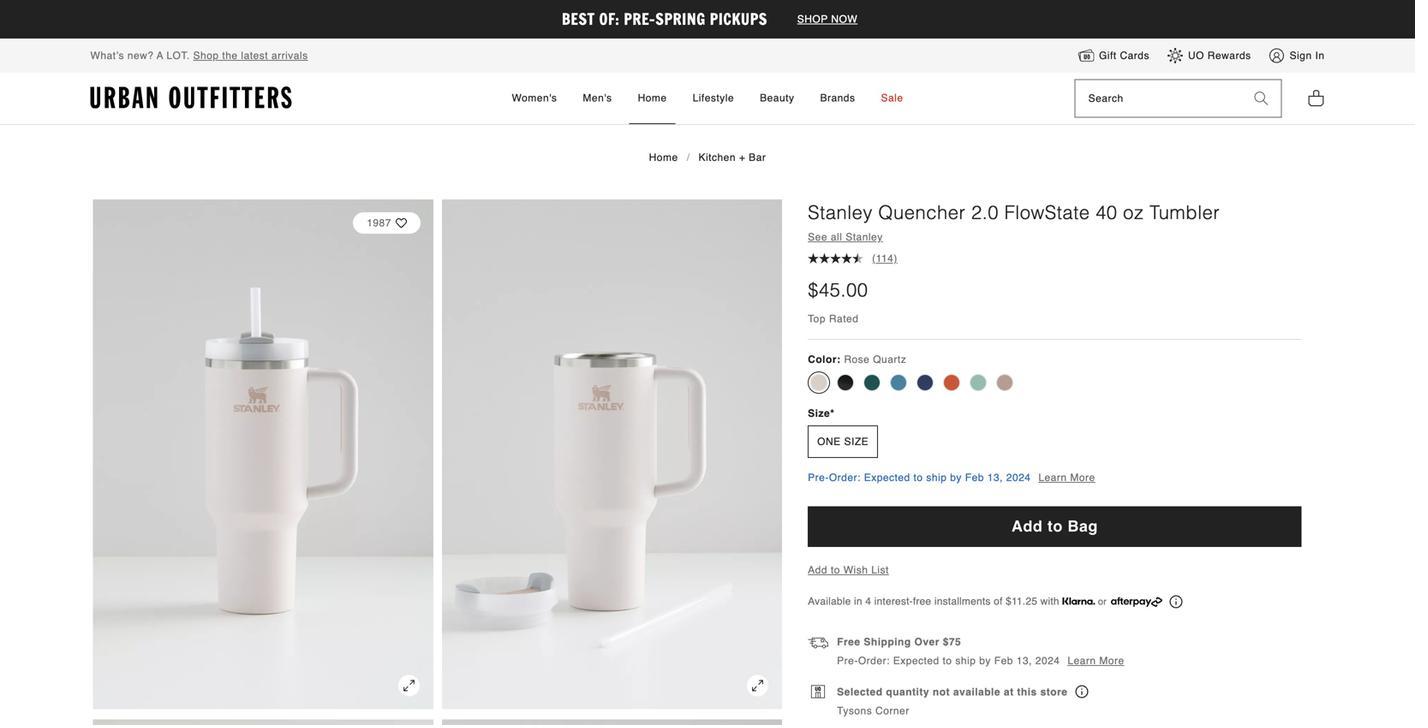 Task type: vqa. For each thing, say whether or not it's contained in the screenshot.
the 2.0
yes



Task type: describe. For each thing, give the bounding box(es) containing it.
shop the latest arrivals link
[[193, 50, 308, 62]]

kitchen
[[699, 152, 736, 164]]

selected quantity not available at this store
[[837, 687, 1071, 699]]

interest-
[[875, 596, 913, 608]]

free
[[837, 637, 861, 649]]

kitchen + bar
[[699, 152, 766, 164]]

tysons corner
[[837, 706, 910, 718]]

feb inside free shipping over $75 pre-order: expected to ship by feb 13, 2024 learn more
[[995, 655, 1014, 667]]

stanley quencher 2.0 flowstate 40 oz tumbler see all stanley
[[808, 202, 1220, 243]]

klarna image
[[1063, 598, 1095, 605]]

stanley quencher 2.0 flowstate 40 oz tumbler #2 image
[[93, 720, 433, 726]]

shop
[[193, 50, 219, 62]]

13, inside free shipping over $75 pre-order: expected to ship by feb 13, 2024 learn more
[[1017, 655, 1032, 667]]

home for the bottom 'home' link
[[649, 152, 678, 164]]

this
[[1017, 687, 1037, 699]]

wish
[[844, 564, 868, 576]]

tumbler
[[1150, 202, 1220, 224]]

brands link
[[812, 73, 864, 124]]

pre-order: expected to ship by feb 13, 2024 learn more
[[808, 472, 1096, 484]]

top
[[808, 313, 826, 325]]

pre- inside free shipping over $75 pre-order: expected to ship by feb 13, 2024 learn more
[[837, 655, 858, 667]]

Search text field
[[1076, 80, 1242, 117]]

+
[[739, 152, 746, 164]]

sign in button
[[1269, 47, 1325, 64]]

store
[[1041, 687, 1068, 699]]

rose
[[844, 354, 870, 366]]

rose quartz glow image
[[997, 374, 1014, 392]]

1987 button
[[353, 204, 421, 242]]

bag
[[1068, 518, 1098, 536]]

gift cards link
[[1078, 47, 1150, 64]]

$11.25
[[1006, 596, 1038, 608]]

expected inside free shipping over $75 pre-order: expected to ship by feb 13, 2024 learn more
[[893, 655, 940, 667]]

gift cards
[[1099, 50, 1150, 62]]

or
[[1098, 597, 1107, 607]]

store pickup image
[[812, 686, 825, 699]]

0 vertical spatial 13,
[[988, 472, 1003, 484]]

to inside free shipping over $75 pre-order: expected to ship by feb 13, 2024 learn more
[[943, 655, 952, 667]]

rewards
[[1208, 50, 1252, 62]]

of:
[[599, 8, 620, 30]]

urban outfitters image
[[90, 87, 292, 109]]

women's link
[[503, 73, 566, 124]]

at
[[1004, 687, 1014, 699]]

beauty
[[760, 92, 795, 104]]

by inside free shipping over $75 pre-order: expected to ship by feb 13, 2024 learn more
[[980, 655, 991, 667]]

1 star rating image from the left
[[808, 253, 819, 264]]

2024 inside free shipping over $75 pre-order: expected to ship by feb 13, 2024 learn more
[[1036, 655, 1060, 667]]

or button
[[1063, 594, 1183, 610]]

spring
[[656, 8, 706, 30]]

more inside free shipping over $75 pre-order: expected to ship by feb 13, 2024 learn more
[[1100, 655, 1125, 667]]

0 vertical spatial 2024
[[1007, 472, 1031, 484]]

pool image
[[890, 374, 908, 392]]

arrivals
[[272, 50, 308, 62]]

one
[[818, 436, 841, 448]]

original price: $45.00 element
[[808, 277, 868, 304]]

tysons
[[837, 706, 872, 718]]

0 vertical spatial learn more button
[[1039, 471, 1096, 485]]

order: inside free shipping over $75 pre-order: expected to ship by feb 13, 2024 learn more
[[858, 655, 890, 667]]

to inside the add to bag button
[[1048, 518, 1063, 536]]

over
[[915, 637, 940, 649]]

not
[[933, 687, 950, 699]]

0 horizontal spatial ship
[[927, 472, 947, 484]]

selected
[[837, 687, 883, 699]]

shipping options image
[[808, 636, 829, 656]]

beauty link
[[752, 73, 803, 124]]

shop
[[797, 13, 828, 25]]

free
[[913, 596, 932, 608]]

0 vertical spatial feb
[[965, 472, 984, 484]]

ship inside free shipping over $75 pre-order: expected to ship by feb 13, 2024 learn more
[[956, 655, 976, 667]]

$45.00
[[808, 279, 868, 301]]

what's
[[90, 50, 124, 62]]

1 vertical spatial learn more button
[[1068, 654, 1125, 669]]

uo rewards
[[1188, 50, 1252, 62]]

shop now
[[797, 13, 858, 25]]

available
[[808, 596, 851, 608]]

quantity
[[886, 687, 930, 699]]

shop now link
[[789, 13, 866, 25]]

shipping
[[864, 637, 911, 649]]

uo
[[1188, 50, 1205, 62]]

40
[[1096, 202, 1118, 224]]

best of:  pre-spring pickups
[[562, 8, 772, 30]]

corner
[[876, 706, 910, 718]]

0 vertical spatial stanley
[[808, 202, 873, 224]]

now
[[831, 13, 858, 25]]

add to bag button
[[808, 507, 1302, 547]]

sign
[[1290, 50, 1312, 62]]

sale link
[[873, 73, 912, 124]]

a
[[157, 50, 164, 62]]

jade image
[[970, 374, 987, 392]]

with
[[1041, 596, 1060, 608]]

0 vertical spatial order:
[[829, 472, 861, 484]]



Task type: locate. For each thing, give the bounding box(es) containing it.
lot.
[[167, 50, 190, 62]]

0 horizontal spatial more
[[1071, 472, 1096, 484]]

sale
[[881, 92, 904, 104]]

4.5 stars element
[[808, 253, 864, 264]]

1 vertical spatial 13,
[[1017, 655, 1032, 667]]

alpine image
[[864, 374, 881, 392]]

of
[[994, 596, 1003, 608]]

1 vertical spatial order:
[[858, 655, 890, 667]]

afterpay image
[[1111, 598, 1163, 607]]

latest
[[241, 50, 268, 62]]

0 vertical spatial expected
[[864, 472, 911, 484]]

brands
[[820, 92, 856, 104]]

store pickup image left selected
[[812, 686, 825, 699]]

gift
[[1099, 50, 1117, 62]]

top rated
[[808, 313, 859, 325]]

free shipping over $75 pre-order: expected to ship by feb 13, 2024 learn more
[[837, 637, 1125, 667]]

home for topmost 'home' link
[[638, 92, 667, 104]]

1 horizontal spatial more
[[1100, 655, 1125, 667]]

the
[[222, 50, 238, 62]]

1 vertical spatial expected
[[893, 655, 940, 667]]

2 zoom in image from the left
[[747, 676, 769, 697]]

1 vertical spatial 2024
[[1036, 655, 1060, 667]]

2 star rating image from the left
[[842, 253, 853, 264]]

1 horizontal spatial by
[[980, 655, 991, 667]]

order:
[[829, 472, 861, 484], [858, 655, 890, 667]]

0 horizontal spatial feb
[[965, 472, 984, 484]]

2024
[[1007, 472, 1031, 484], [1036, 655, 1060, 667]]

add for add to bag
[[1012, 518, 1043, 536]]

0 horizontal spatial 2024
[[1007, 472, 1031, 484]]

iris image
[[917, 374, 934, 392]]

0 horizontal spatial store pickup image
[[812, 686, 825, 699]]

to
[[914, 472, 923, 484], [1048, 518, 1063, 536], [831, 564, 840, 576], [943, 655, 952, 667]]

size
[[808, 408, 830, 420]]

1 zoom in image from the left
[[398, 676, 420, 697]]

learn up add to bag
[[1039, 472, 1067, 484]]

stanley quencher 2.0 flowstate 40 oz tumbler #1 image
[[442, 200, 782, 710]]

0 horizontal spatial add
[[808, 564, 828, 576]]

home left kitchen
[[649, 152, 678, 164]]

1 horizontal spatial feb
[[995, 655, 1014, 667]]

stanley quencher 2.0 flowstate 40 oz tumbler image
[[93, 200, 433, 710]]

add to wish list button
[[808, 564, 889, 576]]

quartz
[[873, 354, 907, 366]]

1987
[[367, 217, 391, 229]]

2024 up add to bag
[[1007, 472, 1031, 484]]

home right men's
[[638, 92, 667, 104]]

0 horizontal spatial 13,
[[988, 472, 1003, 484]]

add to wish list
[[808, 564, 889, 576]]

store pickup image right store
[[1076, 686, 1088, 699]]

zoom in image
[[398, 676, 420, 697], [747, 676, 769, 697]]

pre-
[[624, 8, 656, 30]]

order: down the shipping
[[858, 655, 890, 667]]

4
[[866, 596, 872, 608]]

learn inside free shipping over $75 pre-order: expected to ship by feb 13, 2024 learn more
[[1068, 655, 1096, 667]]

13,
[[988, 472, 1003, 484], [1017, 655, 1032, 667]]

see
[[808, 231, 828, 243]]

add up available
[[808, 564, 828, 576]]

what's new? a lot. shop the latest arrivals
[[90, 50, 308, 62]]

1 horizontal spatial ship
[[956, 655, 976, 667]]

learn
[[1039, 472, 1067, 484], [1068, 655, 1096, 667]]

home inside main navigation element
[[638, 92, 667, 104]]

1 horizontal spatial 13,
[[1017, 655, 1032, 667]]

sign in
[[1290, 50, 1325, 62]]

1 vertical spatial more
[[1100, 655, 1125, 667]]

my shopping bag image
[[1308, 88, 1325, 107]]

available in 4 interest-free installments of $11.25 with
[[808, 596, 1063, 608]]

lifestyle link
[[684, 73, 743, 124]]

stanley
[[808, 202, 873, 224], [846, 231, 883, 243]]

1 vertical spatial learn
[[1068, 655, 1096, 667]]

0 horizontal spatial by
[[950, 472, 962, 484]]

expected
[[864, 472, 911, 484], [893, 655, 940, 667]]

home link
[[629, 73, 676, 124], [649, 152, 678, 164]]

1 horizontal spatial store pickup image
[[1076, 686, 1088, 699]]

size
[[844, 436, 869, 448]]

2 star rating image from the left
[[830, 253, 842, 264]]

add to bag
[[1012, 518, 1098, 536]]

star rating image
[[819, 253, 830, 264], [830, 253, 842, 264]]

0 vertical spatial learn
[[1039, 472, 1067, 484]]

0 vertical spatial by
[[950, 472, 962, 484]]

quencher
[[879, 202, 966, 224]]

home
[[638, 92, 667, 104], [649, 152, 678, 164]]

men's
[[583, 92, 612, 104]]

uo rewards link
[[1167, 47, 1252, 64]]

0 vertical spatial ship
[[927, 472, 947, 484]]

None search field
[[1076, 80, 1242, 117]]

1 horizontal spatial learn
[[1068, 655, 1096, 667]]

2 store pickup image from the left
[[1076, 686, 1088, 699]]

pre- down free
[[837, 655, 858, 667]]

order: down the one size at the right of page
[[829, 472, 861, 484]]

1 vertical spatial stanley
[[846, 231, 883, 243]]

0 vertical spatial more
[[1071, 472, 1096, 484]]

1 horizontal spatial pre-
[[837, 655, 858, 667]]

stanley up all
[[808, 202, 873, 224]]

3 star rating image from the left
[[853, 253, 864, 264]]

more up bag
[[1071, 472, 1096, 484]]

0 horizontal spatial pre-
[[808, 472, 829, 484]]

1 horizontal spatial 2024
[[1036, 655, 1060, 667]]

women's
[[512, 92, 557, 104]]

best
[[562, 8, 595, 30]]

0 vertical spatial add
[[1012, 518, 1043, 536]]

2024 up store
[[1036, 655, 1060, 667]]

main navigation element
[[358, 73, 1058, 124]]

charcoal glow image
[[837, 374, 854, 392]]

add left bag
[[1012, 518, 1043, 536]]

color:
[[808, 354, 841, 366]]

new?
[[127, 50, 154, 62]]

0 vertical spatial home
[[638, 92, 667, 104]]

home link left kitchen
[[649, 152, 678, 164]]

1 horizontal spatial add
[[1012, 518, 1043, 536]]

star rating image down all
[[830, 253, 842, 264]]

men's link
[[574, 73, 621, 124]]

2.0
[[972, 202, 999, 224]]

pickups
[[710, 8, 768, 30]]

see all stanley link
[[808, 231, 883, 243]]

kitchen + bar link
[[699, 152, 766, 164]]

1 vertical spatial home link
[[649, 152, 678, 164]]

1 vertical spatial by
[[980, 655, 991, 667]]

add for add to wish list
[[808, 564, 828, 576]]

cards
[[1120, 50, 1150, 62]]

rose quartz image
[[811, 374, 828, 392]]

learn more button up add to bag
[[1039, 471, 1096, 485]]

1 vertical spatial home
[[649, 152, 678, 164]]

1 vertical spatial pre-
[[837, 655, 858, 667]]

$75
[[943, 637, 962, 649]]

learn more button
[[1039, 471, 1096, 485], [1068, 654, 1125, 669]]

13, up the add to bag button
[[988, 472, 1003, 484]]

learn more button up store
[[1068, 654, 1125, 669]]

1 vertical spatial add
[[808, 564, 828, 576]]

oz
[[1123, 202, 1144, 224]]

more down or at the bottom
[[1100, 655, 1125, 667]]

one size
[[818, 436, 869, 448]]

13, up this
[[1017, 655, 1032, 667]]

tigerlily image
[[944, 374, 961, 392]]

1 vertical spatial feb
[[995, 655, 1014, 667]]

1 star rating image from the left
[[819, 253, 830, 264]]

feb
[[965, 472, 984, 484], [995, 655, 1014, 667]]

star rating image
[[808, 253, 819, 264], [842, 253, 853, 264], [853, 253, 864, 264]]

add
[[1012, 518, 1043, 536], [808, 564, 828, 576]]

flowstate
[[1005, 202, 1090, 224]]

store pickup image
[[812, 686, 825, 699], [1076, 686, 1088, 699]]

ship
[[927, 472, 947, 484], [956, 655, 976, 667]]

pre-
[[808, 472, 829, 484], [837, 655, 858, 667]]

bar
[[749, 152, 766, 164]]

search image
[[1255, 92, 1269, 106]]

add inside button
[[1012, 518, 1043, 536]]

star rating image down see
[[819, 253, 830, 264]]

expected down over
[[893, 655, 940, 667]]

installments
[[935, 596, 991, 608]]

by
[[950, 472, 962, 484], [980, 655, 991, 667]]

1 store pickup image from the left
[[812, 686, 825, 699]]

home link right the men's link
[[629, 73, 676, 124]]

1 horizontal spatial zoom in image
[[747, 676, 769, 697]]

learn up store
[[1068, 655, 1096, 667]]

0 vertical spatial home link
[[629, 73, 676, 124]]

stanley right all
[[846, 231, 883, 243]]

list
[[872, 564, 889, 576]]

more
[[1071, 472, 1096, 484], [1100, 655, 1125, 667]]

color: rose quartz
[[808, 354, 907, 366]]

in
[[1316, 50, 1325, 62]]

available
[[954, 687, 1001, 699]]

0 horizontal spatial learn
[[1039, 472, 1067, 484]]

all
[[831, 231, 843, 243]]

in
[[854, 596, 863, 608]]

stanley quencher 2.0 flowstate 40 oz tumbler #3 image
[[442, 720, 782, 726]]

0 horizontal spatial zoom in image
[[398, 676, 420, 697]]

expected down "size"
[[864, 472, 911, 484]]

1 vertical spatial ship
[[956, 655, 976, 667]]

pre- down one
[[808, 472, 829, 484]]

0 vertical spatial pre-
[[808, 472, 829, 484]]



